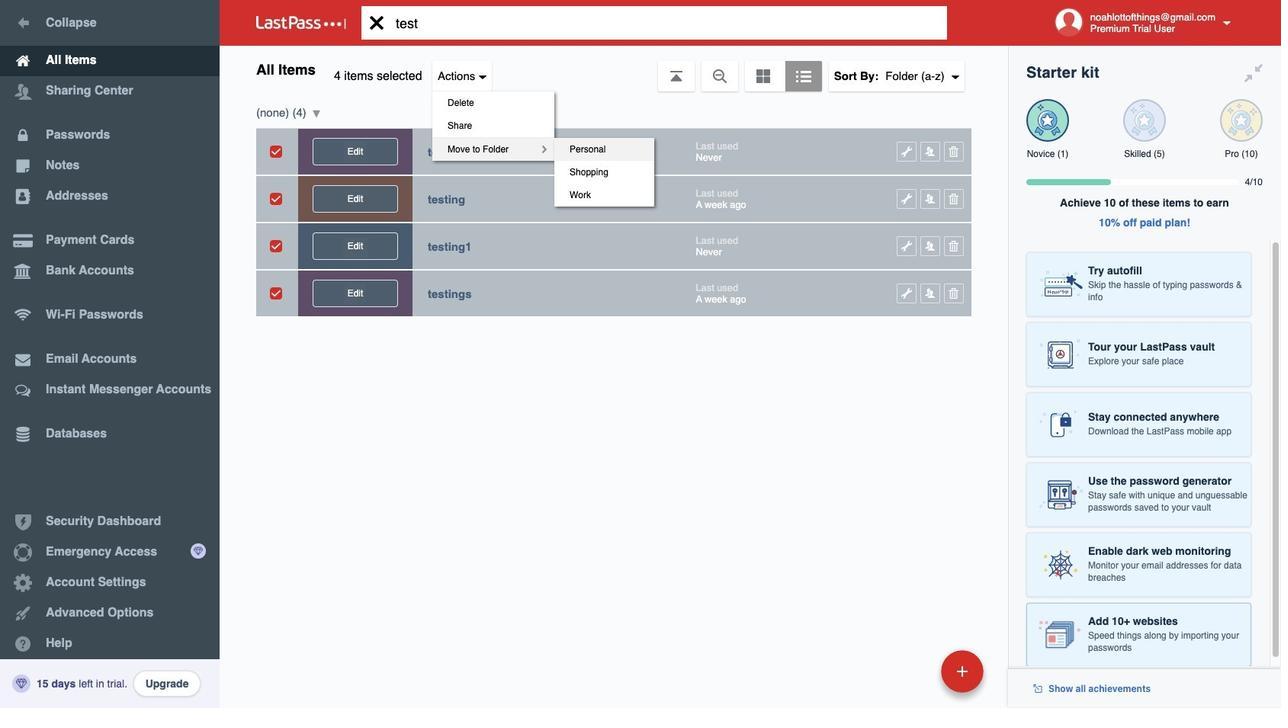 Task type: locate. For each thing, give the bounding box(es) containing it.
main navigation navigation
[[0, 0, 220, 708]]

new item element
[[836, 650, 989, 693]]

vault options navigation
[[220, 46, 1008, 207]]

lastpass image
[[256, 16, 346, 30]]



Task type: vqa. For each thing, say whether or not it's contained in the screenshot.
alert
no



Task type: describe. For each thing, give the bounding box(es) containing it.
search my vault text field
[[361, 6, 971, 40]]

new item navigation
[[836, 646, 993, 708]]

Search search field
[[361, 6, 971, 40]]

clear search image
[[361, 6, 392, 40]]



